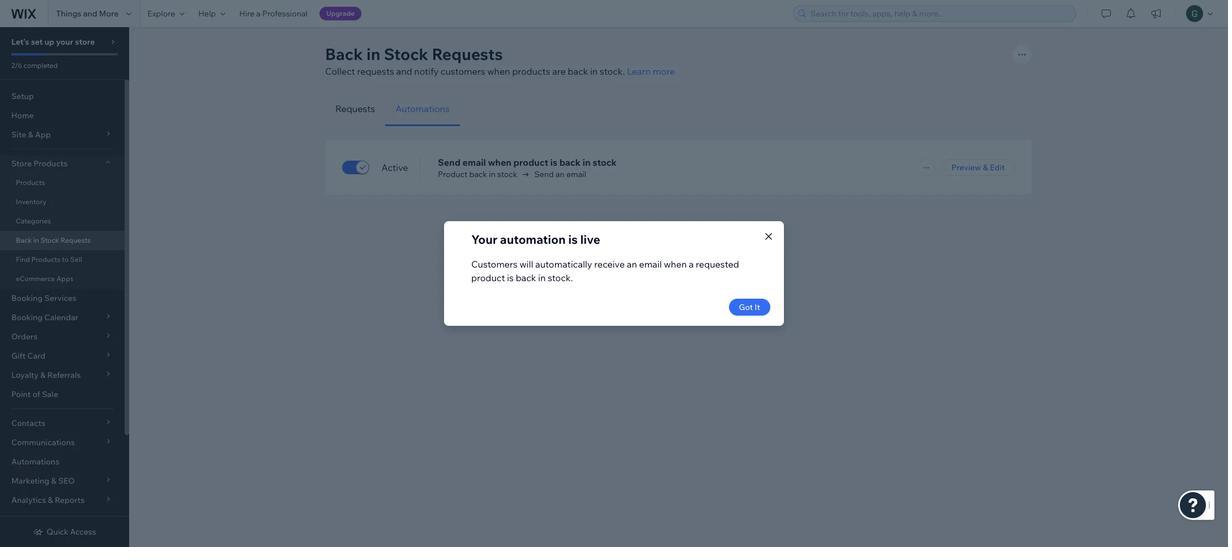 Task type: locate. For each thing, give the bounding box(es) containing it.
back up find
[[16, 236, 32, 245]]

back up 'collect'
[[325, 44, 363, 64]]

product up send an email at the left of page
[[513, 157, 548, 168]]

0 horizontal spatial back
[[16, 236, 32, 245]]

products up products link
[[34, 159, 68, 169]]

in right are
[[590, 66, 598, 77]]

upgrade
[[326, 9, 355, 18]]

in down automatically
[[538, 272, 546, 284]]

services
[[44, 293, 76, 304]]

point of sale
[[11, 390, 58, 400]]

0 horizontal spatial stock.
[[548, 272, 573, 284]]

back for back in stock requests
[[16, 236, 32, 245]]

send
[[438, 157, 460, 168], [534, 169, 554, 180]]

1 horizontal spatial stock.
[[600, 66, 625, 77]]

back
[[325, 44, 363, 64], [16, 236, 32, 245]]

products
[[34, 159, 68, 169], [16, 178, 45, 187], [31, 255, 61, 264]]

back right are
[[568, 66, 588, 77]]

home link
[[0, 106, 125, 125]]

stock. down automatically
[[548, 272, 573, 284]]

0 horizontal spatial email
[[463, 157, 486, 168]]

send for send email when product is back in stock
[[438, 157, 460, 168]]

booking services
[[11, 293, 76, 304]]

is
[[550, 157, 557, 168], [568, 232, 578, 247], [507, 272, 514, 284]]

ecommerce apps link
[[0, 270, 125, 289]]

learn more link
[[627, 66, 675, 77]]

a
[[256, 8, 261, 19], [689, 259, 694, 270]]

automations link
[[0, 453, 125, 472]]

email down send email when product is back in stock
[[566, 169, 586, 180]]

tab list
[[325, 92, 1032, 126]]

1 vertical spatial a
[[689, 259, 694, 270]]

email inside customers will automatically receive an email when a requested product is back in stock.
[[639, 259, 662, 270]]

stock for back in stock requests collect requests and notify customers when products are back in stock. learn more
[[384, 44, 428, 64]]

in
[[366, 44, 380, 64], [590, 66, 598, 77], [583, 157, 591, 168], [489, 169, 495, 180], [33, 236, 39, 245], [538, 272, 546, 284]]

help button
[[192, 0, 232, 27]]

0 vertical spatial and
[[83, 8, 97, 19]]

a right "hire" at the top left of page
[[256, 8, 261, 19]]

got it
[[739, 302, 760, 313]]

stock. left learn
[[600, 66, 625, 77]]

your
[[471, 232, 497, 247]]

1 horizontal spatial an
[[627, 259, 637, 270]]

explore
[[147, 8, 175, 19]]

let's
[[11, 37, 29, 47]]

1 horizontal spatial send
[[534, 169, 554, 180]]

in down send email when product is back in stock
[[489, 169, 495, 180]]

edit
[[990, 163, 1005, 173]]

0 vertical spatial stock.
[[600, 66, 625, 77]]

1 vertical spatial stock
[[41, 236, 59, 245]]

automations inside the sidebar element
[[11, 457, 59, 467]]

2/6 completed
[[11, 61, 58, 70]]

2 horizontal spatial requests
[[432, 44, 503, 64]]

requests
[[432, 44, 503, 64], [335, 103, 375, 114], [61, 236, 91, 245]]

stock.
[[600, 66, 625, 77], [548, 272, 573, 284]]

things
[[56, 8, 81, 19]]

stock inside the 'back in stock requests collect requests and notify customers when products are back in stock. learn more'
[[384, 44, 428, 64]]

0 horizontal spatial an
[[556, 169, 565, 180]]

1 horizontal spatial requests
[[335, 103, 375, 114]]

back inside the sidebar element
[[16, 236, 32, 245]]

sidebar element
[[0, 27, 129, 548]]

1 horizontal spatial and
[[396, 66, 412, 77]]

send down send email when product is back in stock
[[534, 169, 554, 180]]

requests for back in stock requests collect requests and notify customers when products are back in stock. learn more
[[432, 44, 503, 64]]

Search for tools, apps, help & more... field
[[807, 6, 1072, 22]]

stock
[[593, 157, 617, 168], [497, 169, 517, 180]]

0 vertical spatial automations
[[395, 103, 450, 114]]

is up send an email at the left of page
[[550, 157, 557, 168]]

products for find
[[31, 255, 61, 264]]

home
[[11, 110, 34, 121]]

is down customers
[[507, 272, 514, 284]]

stock. inside customers will automatically receive an email when a requested product is back in stock.
[[548, 272, 573, 284]]

when left requested
[[664, 259, 687, 270]]

an down send email when product is back in stock
[[556, 169, 565, 180]]

send up product
[[438, 157, 460, 168]]

products up ecommerce apps
[[31, 255, 61, 264]]

0 vertical spatial products
[[34, 159, 68, 169]]

2 horizontal spatial is
[[568, 232, 578, 247]]

0 vertical spatial when
[[487, 66, 510, 77]]

1 horizontal spatial automations
[[395, 103, 450, 114]]

back
[[568, 66, 588, 77], [559, 157, 581, 168], [469, 169, 487, 180], [516, 272, 536, 284]]

requests inside the 'back in stock requests collect requests and notify customers when products are back in stock. learn more'
[[432, 44, 503, 64]]

0 vertical spatial is
[[550, 157, 557, 168]]

1 vertical spatial send
[[534, 169, 554, 180]]

customers
[[471, 259, 518, 270]]

1 vertical spatial product
[[471, 272, 505, 284]]

2 vertical spatial requests
[[61, 236, 91, 245]]

automations inside button
[[395, 103, 450, 114]]

things and more
[[56, 8, 119, 19]]

find products to sell link
[[0, 250, 125, 270]]

sale
[[42, 390, 58, 400]]

products inside dropdown button
[[34, 159, 68, 169]]

1 vertical spatial email
[[566, 169, 586, 180]]

0 horizontal spatial send
[[438, 157, 460, 168]]

stock
[[384, 44, 428, 64], [41, 236, 59, 245]]

back inside the 'back in stock requests collect requests and notify customers when products are back in stock. learn more'
[[568, 66, 588, 77]]

when left products
[[487, 66, 510, 77]]

find
[[16, 255, 30, 264]]

back for back in stock requests collect requests and notify customers when products are back in stock. learn more
[[325, 44, 363, 64]]

0 horizontal spatial stock
[[41, 236, 59, 245]]

0 horizontal spatial is
[[507, 272, 514, 284]]

0 vertical spatial send
[[438, 157, 460, 168]]

products up inventory
[[16, 178, 45, 187]]

stock up notify
[[384, 44, 428, 64]]

an
[[556, 169, 565, 180], [627, 259, 637, 270]]

requests down 'collect'
[[335, 103, 375, 114]]

and left more
[[83, 8, 97, 19]]

back up send an email at the left of page
[[559, 157, 581, 168]]

when up product back in stock
[[488, 157, 511, 168]]

0 horizontal spatial automations
[[11, 457, 59, 467]]

stock up find products to sell
[[41, 236, 59, 245]]

customers
[[441, 66, 485, 77]]

inventory
[[16, 198, 46, 206]]

2 vertical spatial products
[[31, 255, 61, 264]]

2 horizontal spatial email
[[639, 259, 662, 270]]

product down customers
[[471, 272, 505, 284]]

0 vertical spatial product
[[513, 157, 548, 168]]

requests for back in stock requests
[[61, 236, 91, 245]]

1 horizontal spatial back
[[325, 44, 363, 64]]

back inside the 'back in stock requests collect requests and notify customers when products are back in stock. learn more'
[[325, 44, 363, 64]]

in inside customers will automatically receive an email when a requested product is back in stock.
[[538, 272, 546, 284]]

1 vertical spatial an
[[627, 259, 637, 270]]

learn
[[627, 66, 651, 77]]

1 vertical spatial and
[[396, 66, 412, 77]]

point
[[11, 390, 31, 400]]

stock inside the sidebar element
[[41, 236, 59, 245]]

0 vertical spatial a
[[256, 8, 261, 19]]

and
[[83, 8, 97, 19], [396, 66, 412, 77]]

1 horizontal spatial stock
[[593, 157, 617, 168]]

upgrade button
[[319, 7, 361, 20]]

requests inside the sidebar element
[[61, 236, 91, 245]]

automation
[[500, 232, 566, 247]]

it
[[755, 302, 760, 313]]

will
[[520, 259, 533, 270]]

when inside customers will automatically receive an email when a requested product is back in stock.
[[664, 259, 687, 270]]

products for store
[[34, 159, 68, 169]]

requests inside button
[[335, 103, 375, 114]]

0 vertical spatial back
[[325, 44, 363, 64]]

automations
[[395, 103, 450, 114], [11, 457, 59, 467]]

0 horizontal spatial product
[[471, 272, 505, 284]]

email right the 'receive'
[[639, 259, 662, 270]]

back in stock requests collect requests and notify customers when products are back in stock. learn more
[[325, 44, 675, 77]]

0 vertical spatial requests
[[432, 44, 503, 64]]

find products to sell
[[16, 255, 82, 264]]

2 vertical spatial when
[[664, 259, 687, 270]]

a left requested
[[689, 259, 694, 270]]

inventory link
[[0, 193, 125, 212]]

1 horizontal spatial stock
[[384, 44, 428, 64]]

got
[[739, 302, 753, 313]]

1 vertical spatial stock.
[[548, 272, 573, 284]]

in inside the sidebar element
[[33, 236, 39, 245]]

customers will automatically receive an email when a requested product is back in stock.
[[471, 259, 739, 284]]

product
[[513, 157, 548, 168], [471, 272, 505, 284]]

2/6
[[11, 61, 22, 70]]

product inside customers will automatically receive an email when a requested product is back in stock.
[[471, 272, 505, 284]]

back inside customers will automatically receive an email when a requested product is back in stock.
[[516, 272, 536, 284]]

0 horizontal spatial requests
[[61, 236, 91, 245]]

and left notify
[[396, 66, 412, 77]]

1 vertical spatial requests
[[335, 103, 375, 114]]

an right the 'receive'
[[627, 259, 637, 270]]

when
[[487, 66, 510, 77], [488, 157, 511, 168], [664, 259, 687, 270]]

1 vertical spatial automations
[[11, 457, 59, 467]]

2 vertical spatial is
[[507, 272, 514, 284]]

0 horizontal spatial stock
[[497, 169, 517, 180]]

1 horizontal spatial a
[[689, 259, 694, 270]]

1 vertical spatial back
[[16, 236, 32, 245]]

and inside the 'back in stock requests collect requests and notify customers when products are back in stock. learn more'
[[396, 66, 412, 77]]

2 vertical spatial email
[[639, 259, 662, 270]]

requests up sell
[[61, 236, 91, 245]]

setup link
[[0, 87, 125, 106]]

email up product back in stock
[[463, 157, 486, 168]]

requests up customers
[[432, 44, 503, 64]]

booking
[[11, 293, 43, 304]]

is left live
[[568, 232, 578, 247]]

in down categories
[[33, 236, 39, 245]]

0 vertical spatial stock
[[384, 44, 428, 64]]

1 horizontal spatial product
[[513, 157, 548, 168]]

back down will
[[516, 272, 536, 284]]



Task type: describe. For each thing, give the bounding box(es) containing it.
0 vertical spatial email
[[463, 157, 486, 168]]

store products button
[[0, 154, 125, 173]]

when inside the 'back in stock requests collect requests and notify customers when products are back in stock. learn more'
[[487, 66, 510, 77]]

back in stock requests
[[16, 236, 91, 245]]

store
[[75, 37, 95, 47]]

requests button
[[325, 92, 385, 126]]

automations for automations link
[[11, 457, 59, 467]]

0 vertical spatial stock
[[593, 157, 617, 168]]

back right product
[[469, 169, 487, 180]]

of
[[33, 390, 40, 400]]

in up the requests
[[366, 44, 380, 64]]

requested
[[696, 259, 739, 270]]

sell
[[70, 255, 82, 264]]

is inside customers will automatically receive an email when a requested product is back in stock.
[[507, 272, 514, 284]]

quick access
[[47, 527, 96, 538]]

tab list containing requests
[[325, 92, 1032, 126]]

professional
[[262, 8, 308, 19]]

point of sale link
[[0, 385, 125, 404]]

requests
[[357, 66, 394, 77]]

product
[[438, 169, 467, 180]]

hire
[[239, 8, 254, 19]]

1 horizontal spatial is
[[550, 157, 557, 168]]

active
[[381, 162, 408, 173]]

0 vertical spatial an
[[556, 169, 565, 180]]

store
[[11, 159, 32, 169]]

stock for back in stock requests
[[41, 236, 59, 245]]

1 vertical spatial products
[[16, 178, 45, 187]]

send email when product is back in stock
[[438, 157, 617, 168]]

automatically
[[535, 259, 592, 270]]

are
[[552, 66, 566, 77]]

quick access button
[[33, 527, 96, 538]]

back in stock requests link
[[0, 231, 125, 250]]

more
[[653, 66, 675, 77]]

automations for automations button
[[395, 103, 450, 114]]

quick
[[47, 527, 68, 538]]

categories
[[16, 217, 51, 225]]

&
[[983, 163, 988, 173]]

apps
[[56, 275, 73, 283]]

products
[[512, 66, 550, 77]]

your automation is live
[[471, 232, 600, 247]]

let's set up your store
[[11, 37, 95, 47]]

ecommerce
[[16, 275, 55, 283]]

automations button
[[385, 92, 460, 126]]

in up send an email at the left of page
[[583, 157, 591, 168]]

collect
[[325, 66, 355, 77]]

product back in stock
[[438, 169, 517, 180]]

setup
[[11, 91, 34, 101]]

live
[[580, 232, 600, 247]]

0 horizontal spatial and
[[83, 8, 97, 19]]

products link
[[0, 173, 125, 193]]

1 vertical spatial stock
[[497, 169, 517, 180]]

a inside customers will automatically receive an email when a requested product is back in stock.
[[689, 259, 694, 270]]

1 vertical spatial when
[[488, 157, 511, 168]]

preview & edit button
[[941, 159, 1015, 176]]

an inside customers will automatically receive an email when a requested product is back in stock.
[[627, 259, 637, 270]]

hire a professional
[[239, 8, 308, 19]]

0 horizontal spatial a
[[256, 8, 261, 19]]

got it button
[[729, 299, 770, 316]]

1 vertical spatial is
[[568, 232, 578, 247]]

1 horizontal spatial email
[[566, 169, 586, 180]]

booking services link
[[0, 289, 125, 308]]

up
[[44, 37, 54, 47]]

store products
[[11, 159, 68, 169]]

send for send an email
[[534, 169, 554, 180]]

categories link
[[0, 212, 125, 231]]

receive
[[594, 259, 625, 270]]

your
[[56, 37, 73, 47]]

ecommerce apps
[[16, 275, 73, 283]]

stock. inside the 'back in stock requests collect requests and notify customers when products are back in stock. learn more'
[[600, 66, 625, 77]]

notify
[[414, 66, 439, 77]]

help
[[198, 8, 216, 19]]

set
[[31, 37, 43, 47]]

completed
[[24, 61, 58, 70]]

access
[[70, 527, 96, 538]]

preview
[[951, 163, 981, 173]]

send an email
[[534, 169, 586, 180]]

to
[[62, 255, 69, 264]]

hire a professional link
[[232, 0, 314, 27]]

preview & edit
[[951, 163, 1005, 173]]

more
[[99, 8, 119, 19]]



Task type: vqa. For each thing, say whether or not it's contained in the screenshot.
topmost is
yes



